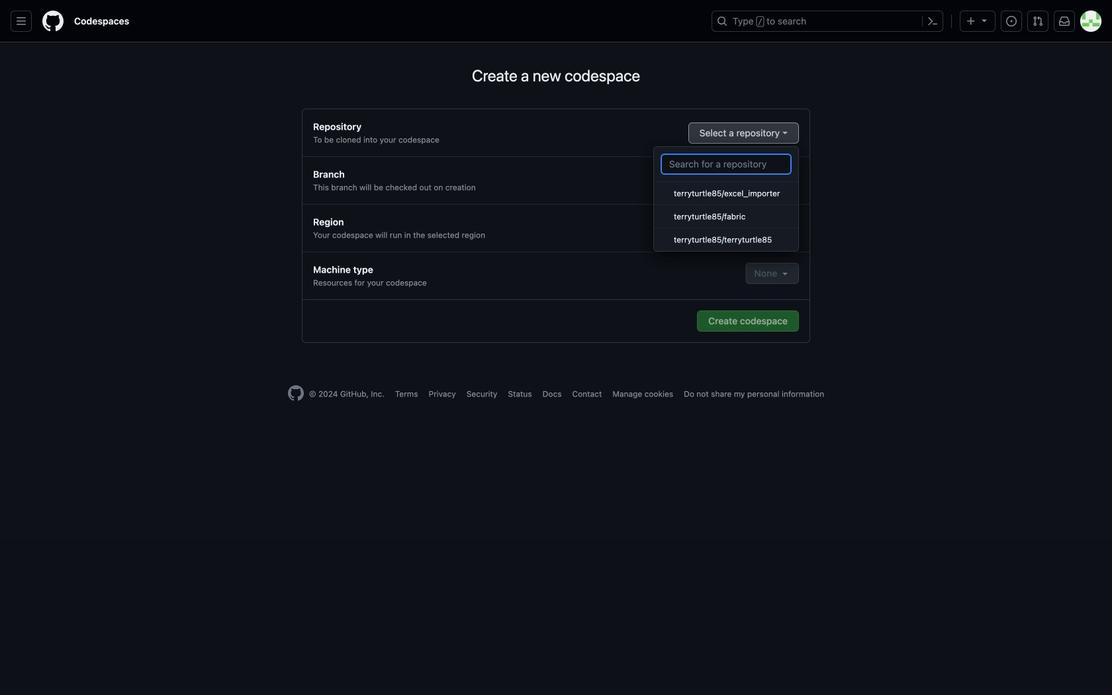 Task type: describe. For each thing, give the bounding box(es) containing it.
git pull request image
[[1033, 16, 1044, 26]]

triangle down image
[[979, 15, 990, 25]]

homepage image
[[288, 385, 304, 401]]

Search for a repository text field
[[661, 154, 792, 175]]

notifications image
[[1059, 16, 1070, 26]]

issue opened image
[[1006, 16, 1017, 26]]

triangle down image
[[780, 268, 791, 279]]



Task type: vqa. For each thing, say whether or not it's contained in the screenshot.
topmost "Repo Forked" image
no



Task type: locate. For each thing, give the bounding box(es) containing it.
homepage image
[[42, 11, 64, 32]]

menu
[[654, 146, 799, 252]]

plus image
[[966, 16, 977, 26]]

command palette image
[[928, 16, 938, 26]]



